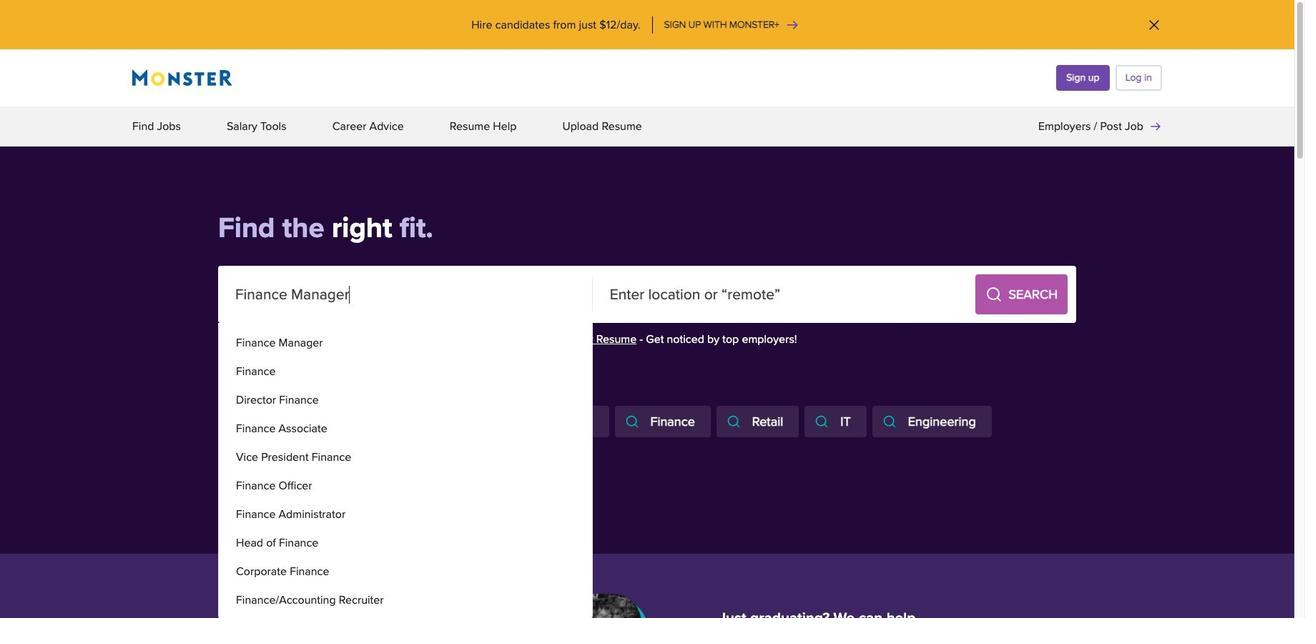 Task type: locate. For each thing, give the bounding box(es) containing it.
8 option from the top
[[219, 529, 592, 558]]

option
[[219, 329, 592, 358], [219, 358, 592, 386], [219, 386, 592, 415], [219, 415, 592, 444], [219, 444, 592, 472], [219, 472, 592, 501], [219, 501, 592, 529], [219, 529, 592, 558], [219, 558, 592, 587], [219, 587, 592, 615]]

9 option from the top
[[219, 558, 592, 587]]

7 option from the top
[[219, 501, 592, 529]]

Enter location or "remote" search field
[[593, 266, 968, 323]]

6 option from the top
[[219, 472, 592, 501]]

4 option from the top
[[219, 415, 592, 444]]

monster image
[[132, 69, 233, 87]]



Task type: describe. For each thing, give the bounding box(es) containing it.
2 option from the top
[[219, 358, 592, 386]]

3 option from the top
[[219, 386, 592, 415]]

1 option from the top
[[219, 329, 592, 358]]

10 option from the top
[[219, 587, 592, 615]]

Search jobs, keywords, companies search field
[[218, 266, 593, 323]]

5 option from the top
[[219, 444, 592, 472]]



